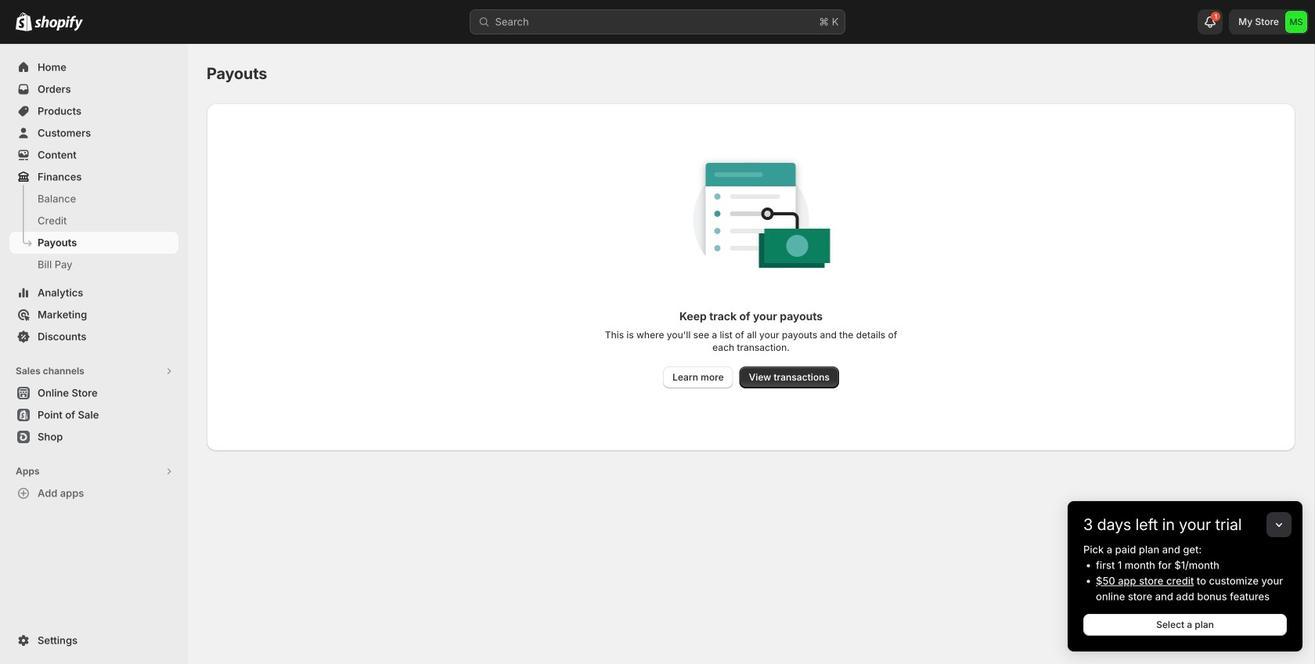 Task type: describe. For each thing, give the bounding box(es) containing it.
0 horizontal spatial shopify image
[[16, 12, 32, 31]]

my store image
[[1286, 11, 1308, 33]]



Task type: locate. For each thing, give the bounding box(es) containing it.
1 horizontal spatial shopify image
[[34, 15, 83, 31]]

shopify image
[[16, 12, 32, 31], [34, 15, 83, 31]]



Task type: vqa. For each thing, say whether or not it's contained in the screenshot.
1st the Sunday element from the right
no



